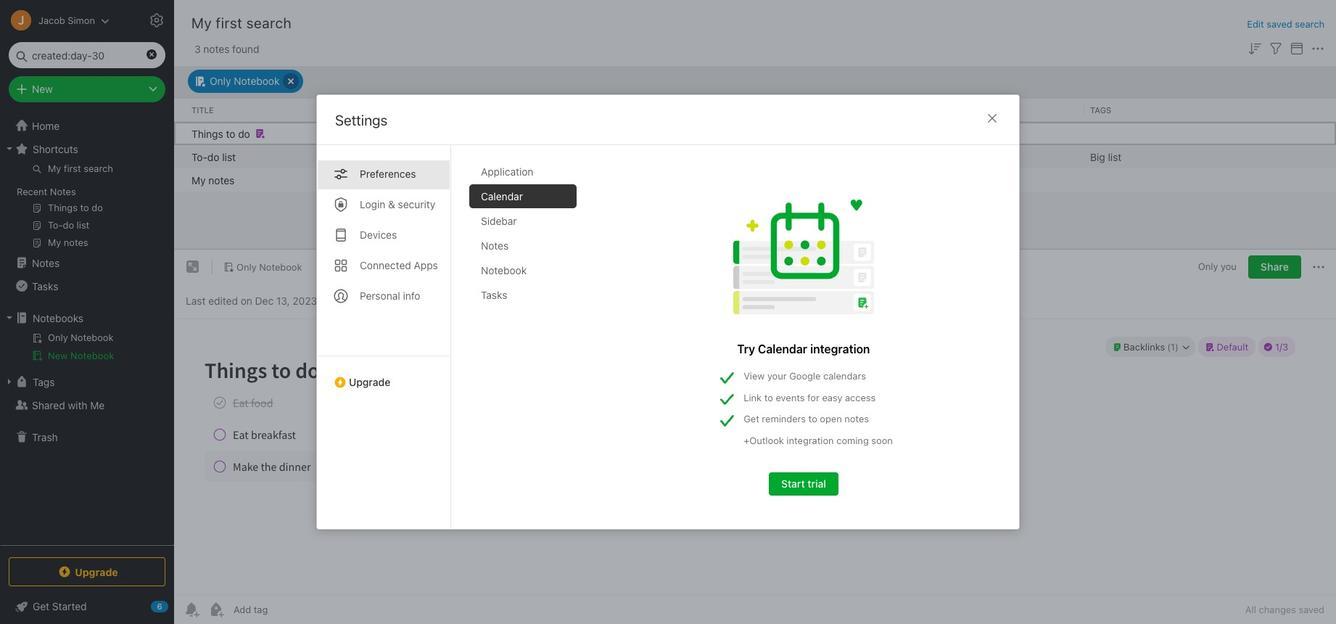 Task type: locate. For each thing, give the bounding box(es) containing it.
0 vertical spatial notes
[[50, 186, 76, 197]]

1 horizontal spatial search
[[1296, 18, 1325, 30]]

settings up preferences
[[335, 112, 388, 128]]

connected apps
[[360, 259, 438, 271]]

0 vertical spatial notes
[[203, 42, 230, 55]]

notes inside group
[[50, 186, 76, 197]]

application tab
[[469, 160, 577, 184]]

dec
[[255, 294, 274, 307]]

0 vertical spatial only notebook button
[[188, 69, 304, 93]]

notebook up tags button
[[70, 350, 114, 361]]

my down to-
[[192, 173, 206, 186]]

2023
[[293, 294, 317, 307]]

do inside button
[[238, 127, 250, 139]]

only down the 3 notes found
[[210, 75, 231, 87]]

notes link
[[0, 251, 173, 274]]

1 vertical spatial to
[[765, 391, 773, 403]]

only up "on"
[[237, 261, 257, 273]]

0 vertical spatial calendar
[[481, 190, 523, 202]]

0 horizontal spatial only
[[210, 75, 231, 87]]

search
[[246, 15, 292, 31], [1296, 18, 1325, 30]]

expand tags image
[[4, 376, 15, 387]]

upgrade button
[[317, 356, 451, 394], [9, 557, 165, 586]]

1 horizontal spatial tab list
[[469, 160, 588, 529]]

view
[[744, 370, 765, 382]]

notebook for the topmost 'only notebook' button
[[234, 75, 280, 87]]

me
[[90, 399, 105, 411]]

notebook tab
[[469, 258, 577, 282]]

0 horizontal spatial settings
[[183, 14, 220, 25]]

only notebook down found
[[210, 75, 280, 87]]

do up the my notes
[[207, 150, 220, 163]]

notebook up 13,
[[259, 261, 302, 273]]

column header
[[840, 104, 1079, 116]]

0 horizontal spatial list
[[222, 150, 236, 163]]

new inside new popup button
[[32, 83, 53, 95]]

0 horizontal spatial search
[[246, 15, 292, 31]]

my
[[192, 15, 212, 31], [192, 173, 206, 186]]

trash link
[[0, 425, 173, 448]]

do
[[238, 127, 250, 139], [207, 150, 220, 163]]

do right things
[[238, 127, 250, 139]]

notebook up tasks tab
[[481, 264, 527, 276]]

view your google calendars
[[744, 370, 866, 382]]

0 horizontal spatial saved
[[1267, 18, 1293, 30]]

to left open
[[809, 413, 818, 424]]

recent
[[17, 186, 47, 197]]

list right big
[[1108, 150, 1122, 163]]

Note Editor text field
[[174, 319, 1337, 594]]

start
[[782, 477, 805, 490]]

tags up big
[[1091, 105, 1112, 114]]

1 vertical spatial upgrade
[[75, 566, 118, 578]]

only notebook inside note window element
[[237, 261, 302, 273]]

search right edit
[[1296, 18, 1325, 30]]

notes for my
[[208, 173, 235, 186]]

tasks inside tab
[[481, 289, 508, 301]]

expand notebooks image
[[4, 312, 15, 324]]

+outlook integration coming soon
[[744, 434, 893, 446]]

search up found
[[246, 15, 292, 31]]

1 horizontal spatial only
[[237, 261, 257, 273]]

my up 3
[[192, 15, 212, 31]]

1 vertical spatial upgrade button
[[9, 557, 165, 586]]

only notebook for 'only notebook' button to the bottom
[[237, 261, 302, 273]]

things to do
[[192, 127, 250, 139]]

0 vertical spatial settings
[[183, 14, 220, 25]]

settings
[[183, 14, 220, 25], [335, 112, 388, 128]]

search for edit saved search
[[1296, 18, 1325, 30]]

calendar up sidebar
[[481, 190, 523, 202]]

0 vertical spatial do
[[238, 127, 250, 139]]

calendar up your at the bottom of page
[[758, 342, 808, 356]]

notes down access
[[845, 413, 869, 424]]

calendar
[[481, 190, 523, 202], [758, 342, 808, 356]]

your
[[768, 370, 787, 382]]

list
[[222, 150, 236, 163], [1108, 150, 1122, 163]]

1 horizontal spatial tags
[[1091, 105, 1112, 114]]

1 vertical spatial saved
[[1299, 604, 1325, 615]]

calendars
[[824, 370, 866, 382]]

new
[[32, 83, 53, 95], [48, 350, 68, 361]]

link to events for easy access
[[744, 391, 876, 403]]

new down notebooks
[[48, 350, 68, 361]]

0 horizontal spatial to
[[226, 127, 235, 139]]

2 list from the left
[[1108, 150, 1122, 163]]

1 vertical spatial integration
[[787, 434, 834, 446]]

0 vertical spatial upgrade button
[[317, 356, 451, 394]]

1 horizontal spatial to
[[765, 391, 773, 403]]

only notebook button down found
[[188, 69, 304, 93]]

notebook inside group
[[70, 350, 114, 361]]

1 horizontal spatial upgrade
[[349, 376, 391, 388]]

tasks
[[32, 280, 58, 292], [481, 289, 508, 301]]

integration up calendars
[[811, 342, 870, 356]]

tab list
[[317, 145, 451, 529], [469, 160, 588, 529]]

notes right recent
[[50, 186, 76, 197]]

notes right 3
[[203, 42, 230, 55]]

1 vertical spatial new
[[48, 350, 68, 361]]

saved right changes
[[1299, 604, 1325, 615]]

integration
[[811, 342, 870, 356], [787, 434, 834, 446]]

0 horizontal spatial tags
[[33, 376, 55, 388]]

tags up shared
[[33, 376, 55, 388]]

found
[[232, 42, 259, 55]]

search inside edit saved search button
[[1296, 18, 1325, 30]]

list down the 'things to do'
[[222, 150, 236, 163]]

preferences
[[360, 168, 416, 180]]

1 horizontal spatial saved
[[1299, 604, 1325, 615]]

notes up tasks button
[[32, 257, 60, 269]]

0 vertical spatial new
[[32, 83, 53, 95]]

new inside new notebook button
[[48, 350, 68, 361]]

min
[[577, 173, 594, 186]]

0 horizontal spatial upgrade button
[[9, 557, 165, 586]]

to right things
[[226, 127, 235, 139]]

1 vertical spatial tags
[[33, 376, 55, 388]]

to right link
[[765, 391, 773, 403]]

None search field
[[19, 42, 155, 68]]

2 row group from the top
[[174, 122, 1337, 191]]

settings image
[[148, 12, 165, 29]]

row group
[[174, 98, 1337, 122], [174, 122, 1337, 191]]

recent notes group
[[0, 160, 173, 257]]

close image
[[984, 110, 1001, 127]]

notes
[[50, 186, 76, 197], [481, 239, 509, 252], [32, 257, 60, 269]]

with
[[68, 399, 87, 411]]

0 horizontal spatial upgrade
[[75, 566, 118, 578]]

edit saved search button
[[1248, 17, 1325, 32]]

all changes saved
[[1246, 604, 1325, 615]]

3 notes found
[[194, 42, 259, 55]]

tasks up notebooks
[[32, 280, 58, 292]]

my for my notes
[[192, 173, 206, 186]]

1 vertical spatial only notebook
[[237, 261, 302, 273]]

1 list from the left
[[222, 150, 236, 163]]

1 vertical spatial do
[[207, 150, 220, 163]]

tasks down notebook "tab"
[[481, 289, 508, 301]]

integration down the get reminders to open notes
[[787, 434, 834, 446]]

notebook
[[234, 75, 280, 87], [259, 261, 302, 273], [481, 264, 527, 276], [70, 350, 114, 361]]

big list
[[1091, 150, 1122, 163]]

edited
[[208, 294, 238, 307]]

to
[[226, 127, 235, 139], [765, 391, 773, 403], [809, 413, 818, 424]]

1 row group from the top
[[174, 98, 1337, 122]]

0 horizontal spatial calendar
[[481, 190, 523, 202]]

0 vertical spatial only notebook
[[210, 75, 280, 87]]

notes down "to-do list"
[[208, 173, 235, 186]]

for
[[808, 391, 820, 403]]

1 horizontal spatial settings
[[335, 112, 388, 128]]

row group containing things to do
[[174, 122, 1337, 191]]

1 my from the top
[[192, 15, 212, 31]]

expand note image
[[184, 258, 202, 276]]

13,
[[276, 294, 290, 307]]

to inside things to do button
[[226, 127, 235, 139]]

notes inside tab
[[481, 239, 509, 252]]

2 vertical spatial notes
[[32, 257, 60, 269]]

notes for 3
[[203, 42, 230, 55]]

link
[[744, 391, 762, 403]]

1 horizontal spatial list
[[1108, 150, 1122, 163]]

0 horizontal spatial tasks
[[32, 280, 58, 292]]

tasks button
[[0, 274, 173, 298]]

share button
[[1249, 255, 1302, 279]]

1 vertical spatial notes
[[481, 239, 509, 252]]

things
[[192, 127, 223, 139]]

shortcuts
[[33, 143, 78, 155]]

security
[[398, 198, 436, 210]]

settings tooltip
[[161, 6, 232, 34]]

0 horizontal spatial do
[[207, 150, 220, 163]]

saved
[[1267, 18, 1293, 30], [1299, 604, 1325, 615]]

notebook inside note window element
[[259, 261, 302, 273]]

1 horizontal spatial calendar
[[758, 342, 808, 356]]

notebooks
[[33, 312, 84, 324]]

1 vertical spatial settings
[[335, 112, 388, 128]]

2 horizontal spatial to
[[809, 413, 818, 424]]

settings up 3
[[183, 14, 220, 25]]

0 vertical spatial upgrade
[[349, 376, 391, 388]]

1 horizontal spatial do
[[238, 127, 250, 139]]

new for new
[[32, 83, 53, 95]]

notes down sidebar
[[481, 239, 509, 252]]

0 horizontal spatial tab list
[[317, 145, 451, 529]]

only notebook up dec
[[237, 261, 302, 273]]

6 min ago
[[567, 173, 614, 186]]

0 vertical spatial saved
[[1267, 18, 1293, 30]]

1 horizontal spatial tasks
[[481, 289, 508, 301]]

only notebook button up dec
[[218, 257, 307, 277]]

recent notes
[[17, 186, 76, 197]]

0 vertical spatial my
[[192, 15, 212, 31]]

tree
[[0, 114, 174, 544]]

2 my from the top
[[192, 173, 206, 186]]

1 vertical spatial notes
[[208, 173, 235, 186]]

note window element
[[174, 250, 1337, 624]]

start trial button
[[769, 472, 839, 496]]

soon
[[872, 434, 893, 446]]

upgrade
[[349, 376, 391, 388], [75, 566, 118, 578]]

only left you
[[1199, 261, 1219, 272]]

notebook down found
[[234, 75, 280, 87]]

0 vertical spatial to
[[226, 127, 235, 139]]

access
[[845, 391, 876, 403]]

try calendar integration
[[738, 342, 870, 356]]

new up home
[[32, 83, 53, 95]]

1 vertical spatial my
[[192, 173, 206, 186]]

saved right edit
[[1267, 18, 1293, 30]]

get
[[744, 413, 760, 424]]



Task type: vqa. For each thing, say whether or not it's contained in the screenshot.
Background icon
no



Task type: describe. For each thing, give the bounding box(es) containing it.
coming
[[837, 434, 869, 446]]

tags button
[[0, 370, 173, 393]]

connected
[[360, 259, 411, 271]]

edit
[[1248, 18, 1265, 30]]

to for link
[[765, 391, 773, 403]]

6
[[567, 173, 574, 186]]

login
[[360, 198, 386, 210]]

tasks tab
[[469, 283, 577, 307]]

share
[[1261, 261, 1289, 273]]

tags inside tags button
[[33, 376, 55, 388]]

notebook inside "tab"
[[481, 264, 527, 276]]

new for new notebook
[[48, 350, 68, 361]]

notebook for new notebook button
[[70, 350, 114, 361]]

try
[[738, 342, 755, 356]]

my for my first search
[[192, 15, 212, 31]]

add tag image
[[208, 601, 225, 618]]

tab list containing application
[[469, 160, 588, 529]]

last
[[186, 294, 206, 307]]

get reminders to open notes
[[744, 413, 869, 424]]

0 vertical spatial tags
[[1091, 105, 1112, 114]]

sidebar tab
[[469, 209, 577, 233]]

sidebar
[[481, 215, 517, 227]]

info
[[403, 290, 421, 302]]

apps
[[414, 259, 438, 271]]

reminders
[[762, 413, 806, 424]]

shared with me
[[32, 399, 105, 411]]

0 vertical spatial integration
[[811, 342, 870, 356]]

only for 'only notebook' button to the bottom
[[237, 261, 257, 273]]

application
[[481, 165, 534, 178]]

calendar tab
[[469, 184, 577, 208]]

easy
[[822, 391, 843, 403]]

1 vertical spatial calendar
[[758, 342, 808, 356]]

last edited on dec 13, 2023
[[186, 294, 317, 307]]

add a reminder image
[[183, 601, 200, 618]]

2 vertical spatial notes
[[845, 413, 869, 424]]

tab list containing preferences
[[317, 145, 451, 529]]

tree containing home
[[0, 114, 174, 544]]

home
[[32, 119, 60, 132]]

you
[[1221, 261, 1237, 272]]

&
[[388, 198, 395, 210]]

personal info
[[360, 290, 421, 302]]

shared
[[32, 399, 65, 411]]

saved inside note window element
[[1299, 604, 1325, 615]]

notebooks link
[[0, 306, 173, 329]]

calendar inside tab
[[481, 190, 523, 202]]

changes
[[1259, 604, 1297, 615]]

to-do list
[[192, 150, 236, 163]]

row group containing title
[[174, 98, 1337, 122]]

start trial
[[782, 477, 826, 490]]

only you
[[1199, 261, 1237, 272]]

saved inside button
[[1267, 18, 1293, 30]]

new notebook button
[[0, 347, 173, 364]]

only notebook for the topmost 'only notebook' button
[[210, 75, 280, 87]]

search for my first search
[[246, 15, 292, 31]]

shortcuts button
[[0, 137, 173, 160]]

2 horizontal spatial only
[[1199, 261, 1219, 272]]

edit saved search
[[1248, 18, 1325, 30]]

+outlook
[[744, 434, 784, 446]]

personal
[[360, 290, 400, 302]]

events
[[776, 391, 805, 403]]

new notebook
[[48, 350, 114, 361]]

new notebook group
[[0, 329, 173, 370]]

big
[[1091, 150, 1106, 163]]

first
[[216, 15, 243, 31]]

1 horizontal spatial upgrade button
[[317, 356, 451, 394]]

2 vertical spatial to
[[809, 413, 818, 424]]

on
[[241, 294, 252, 307]]

notes tab
[[469, 234, 577, 258]]

things to do button
[[174, 122, 1337, 145]]

notebook for 'only notebook' button to the bottom
[[259, 261, 302, 273]]

to-
[[192, 150, 207, 163]]

home link
[[0, 114, 174, 137]]

Search text field
[[19, 42, 155, 68]]

shared with me link
[[0, 393, 173, 417]]

google
[[790, 370, 821, 382]]

open
[[820, 413, 842, 424]]

1 vertical spatial only notebook button
[[218, 257, 307, 277]]

3
[[194, 42, 201, 55]]

only for the topmost 'only notebook' button
[[210, 75, 231, 87]]

my first search
[[192, 15, 292, 31]]

my notes
[[192, 173, 235, 186]]

trial
[[808, 477, 826, 490]]

all
[[1246, 604, 1257, 615]]

to for things
[[226, 127, 235, 139]]

login & security
[[360, 198, 436, 210]]

tasks inside button
[[32, 280, 58, 292]]

ago
[[596, 173, 614, 186]]

new button
[[9, 76, 165, 102]]

devices
[[360, 229, 397, 241]]

title
[[192, 105, 214, 114]]

trash
[[32, 431, 58, 443]]

settings inside tooltip
[[183, 14, 220, 25]]



